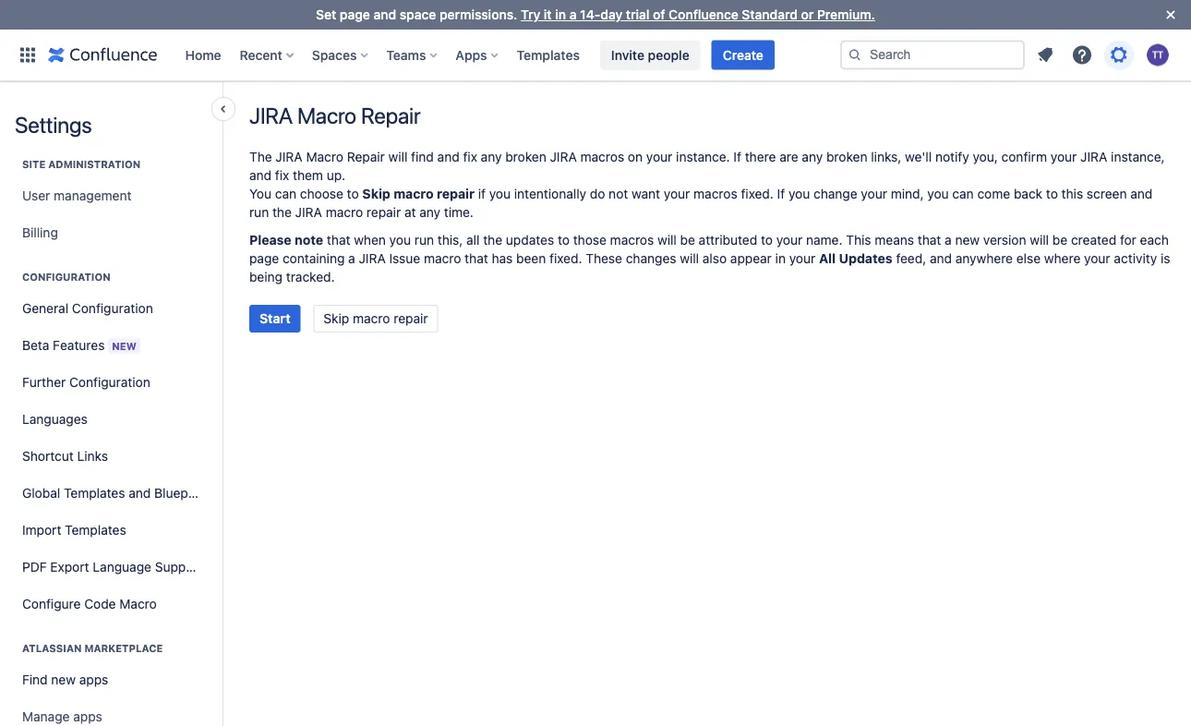 Task type: locate. For each thing, give the bounding box(es) containing it.
and inside feed, and anywhere else where your activity is being tracked.
[[930, 251, 953, 266]]

jira inside if you intentionally do not want your macros fixed. if you change your mind, you can come back to this screen and run the jira macro repair at any time.
[[295, 205, 322, 220]]

macros up changes
[[610, 232, 654, 248]]

repair up time.
[[437, 186, 475, 201]]

to inside if you intentionally do not want your macros fixed. if you change your mind, you can come back to this screen and run the jira macro repair at any time.
[[1047, 186, 1059, 201]]

0 vertical spatial if
[[734, 149, 742, 164]]

jira down choose
[[295, 205, 322, 220]]

fixed.
[[741, 186, 774, 201], [550, 251, 582, 266]]

2 vertical spatial templates
[[65, 522, 126, 538]]

1 vertical spatial skip
[[324, 311, 350, 326]]

1 can from the left
[[275, 186, 297, 201]]

in right the appear
[[776, 251, 786, 266]]

0 horizontal spatial fix
[[275, 168, 289, 183]]

broken up the intentionally on the top of page
[[506, 149, 547, 164]]

templates up pdf export language support link
[[65, 522, 126, 538]]

2 vertical spatial macro
[[119, 596, 157, 612]]

change
[[814, 186, 858, 201]]

apps right manage
[[73, 709, 102, 724]]

1 vertical spatial a
[[945, 232, 952, 248]]

macros
[[581, 149, 625, 164], [694, 186, 738, 201], [610, 232, 654, 248]]

feed, and anywhere else where your activity is being tracked.
[[249, 251, 1171, 285]]

that right note
[[327, 232, 351, 248]]

0 horizontal spatial can
[[275, 186, 297, 201]]

you right mind,
[[928, 186, 949, 201]]

0 horizontal spatial page
[[249, 251, 279, 266]]

your right on
[[647, 149, 673, 164]]

will up else
[[1030, 232, 1050, 248]]

any right are
[[802, 149, 823, 164]]

appear
[[731, 251, 772, 266]]

0 horizontal spatial if
[[734, 149, 742, 164]]

and right screen at the right of the page
[[1131, 186, 1153, 201]]

macro down this,
[[424, 251, 461, 266]]

macro inside the jira macro repair will find and fix any broken jira macros on your instance. if there are any broken links, we'll notify you, confirm your jira instance, and fix them up. you can choose to skip macro repair
[[306, 149, 344, 164]]

1 vertical spatial in
[[776, 251, 786, 266]]

for
[[1121, 232, 1137, 248]]

this
[[1062, 186, 1084, 201]]

in inside that when you run this, all the updates to those macros will be attributed to your name. this means that a new version will be created for each page containing a jira issue macro that has been fixed. these changes will also appear in your
[[776, 251, 786, 266]]

confluence image
[[48, 44, 158, 66], [48, 44, 158, 66]]

0 horizontal spatial the
[[273, 205, 292, 220]]

macro for the jira macro repair will find and fix any broken jira macros on your instance. if there are any broken links, we'll notify you, confirm your jira instance, and fix them up. you can choose to skip macro repair
[[306, 149, 344, 164]]

1 horizontal spatial if
[[778, 186, 785, 201]]

0 vertical spatial fixed.
[[741, 186, 774, 201]]

be
[[681, 232, 696, 248], [1053, 232, 1068, 248]]

if
[[478, 186, 486, 201]]

you inside that when you run this, all the updates to those macros will be attributed to your name. this means that a new version will be created for each page containing a jira issue macro that has been fixed. these changes will also appear in your
[[390, 232, 411, 248]]

billing link
[[15, 214, 207, 251]]

banner
[[0, 29, 1192, 81]]

jira down when
[[359, 251, 386, 266]]

1 horizontal spatial skip
[[363, 186, 391, 201]]

macro down issue
[[353, 311, 390, 326]]

back
[[1014, 186, 1043, 201]]

1 vertical spatial the
[[483, 232, 503, 248]]

any up if
[[481, 149, 502, 164]]

name.
[[807, 232, 843, 248]]

the
[[249, 149, 272, 164]]

if
[[734, 149, 742, 164], [778, 186, 785, 201]]

0 horizontal spatial be
[[681, 232, 696, 248]]

1 horizontal spatial fixed.
[[741, 186, 774, 201]]

beta
[[22, 337, 49, 352]]

2 can from the left
[[953, 186, 974, 201]]

14-
[[580, 7, 601, 22]]

fixed. down those
[[550, 251, 582, 266]]

1 vertical spatial run
[[415, 232, 434, 248]]

configuration up new
[[72, 301, 153, 316]]

repair down issue
[[394, 311, 428, 326]]

fix left them
[[275, 168, 289, 183]]

your profile and preferences image
[[1147, 44, 1170, 66]]

and right feed,
[[930, 251, 953, 266]]

repair inside the jira macro repair will find and fix any broken jira macros on your instance. if there are any broken links, we'll notify you, confirm your jira instance, and fix them up. you can choose to skip macro repair
[[437, 186, 475, 201]]

home
[[185, 47, 221, 62]]

0 horizontal spatial a
[[348, 251, 355, 266]]

pdf
[[22, 559, 47, 575]]

2 vertical spatial configuration
[[69, 375, 150, 390]]

page right 'set'
[[340, 7, 370, 22]]

1 horizontal spatial broken
[[827, 149, 868, 164]]

been
[[517, 251, 546, 266]]

run left this,
[[415, 232, 434, 248]]

1 horizontal spatial the
[[483, 232, 503, 248]]

1 horizontal spatial fix
[[463, 149, 478, 164]]

to
[[347, 186, 359, 201], [1047, 186, 1059, 201], [558, 232, 570, 248], [761, 232, 773, 248]]

fixed. inside if you intentionally do not want your macros fixed. if you change your mind, you can come back to this screen and run the jira macro repair at any time.
[[741, 186, 774, 201]]

can inside if you intentionally do not want your macros fixed. if you change your mind, you can come back to this screen and run the jira macro repair at any time.
[[953, 186, 974, 201]]

create link
[[712, 40, 775, 70]]

macros left on
[[581, 149, 625, 164]]

all
[[820, 251, 836, 266]]

templates down 'it'
[[517, 47, 580, 62]]

new up anywhere
[[956, 232, 980, 248]]

1 vertical spatial apps
[[73, 709, 102, 724]]

macros down instance.
[[694, 186, 738, 201]]

search image
[[848, 48, 863, 62]]

if down are
[[778, 186, 785, 201]]

your inside feed, and anywhere else where your activity is being tracked.
[[1085, 251, 1111, 266]]

a down when
[[348, 251, 355, 266]]

to left this
[[1047, 186, 1059, 201]]

and left blueprints
[[129, 486, 151, 501]]

repair left at
[[367, 205, 401, 220]]

page up being
[[249, 251, 279, 266]]

banner containing home
[[0, 29, 1192, 81]]

configuration up languages link
[[69, 375, 150, 390]]

not
[[609, 186, 629, 201]]

come
[[978, 186, 1011, 201]]

settings icon image
[[1109, 44, 1131, 66]]

1 vertical spatial templates
[[64, 486, 125, 501]]

a right means
[[945, 232, 952, 248]]

0 vertical spatial the
[[273, 205, 292, 220]]

0 vertical spatial run
[[249, 205, 269, 220]]

features
[[53, 337, 105, 352]]

general
[[22, 301, 69, 316]]

on
[[628, 149, 643, 164]]

2 vertical spatial a
[[348, 251, 355, 266]]

be up feed, and anywhere else where your activity is being tracked.
[[681, 232, 696, 248]]

tracked.
[[286, 269, 335, 285]]

manage
[[22, 709, 70, 724]]

if left there
[[734, 149, 742, 164]]

skip up when
[[363, 186, 391, 201]]

configuration up general
[[22, 271, 111, 283]]

your
[[647, 149, 673, 164], [1051, 149, 1078, 164], [664, 186, 690, 201], [861, 186, 888, 201], [777, 232, 803, 248], [790, 251, 816, 266], [1085, 251, 1111, 266]]

repair down jira macro repair
[[347, 149, 385, 164]]

settings
[[15, 112, 92, 138]]

apps
[[79, 672, 108, 687], [73, 709, 102, 724]]

can right you on the left of page
[[275, 186, 297, 201]]

can inside the jira macro repair will find and fix any broken jira macros on your instance. if there are any broken links, we'll notify you, confirm your jira instance, and fix them up. you can choose to skip macro repair
[[275, 186, 297, 201]]

new
[[956, 232, 980, 248], [51, 672, 76, 687]]

1 horizontal spatial can
[[953, 186, 974, 201]]

the inside if you intentionally do not want your macros fixed. if you change your mind, you can come back to this screen and run the jira macro repair at any time.
[[273, 205, 292, 220]]

being
[[249, 269, 283, 285]]

any right at
[[420, 205, 441, 220]]

1 horizontal spatial a
[[570, 7, 577, 22]]

1 vertical spatial if
[[778, 186, 785, 201]]

0 horizontal spatial broken
[[506, 149, 547, 164]]

will left find at the top left of the page
[[389, 149, 408, 164]]

macro inside "configuration" group
[[119, 596, 157, 612]]

1 vertical spatial fixed.
[[550, 251, 582, 266]]

0 vertical spatial configuration
[[22, 271, 111, 283]]

1 vertical spatial configuration
[[72, 301, 153, 316]]

start button
[[249, 305, 301, 333]]

1 vertical spatial new
[[51, 672, 76, 687]]

1 vertical spatial repair
[[347, 149, 385, 164]]

repair inside 'skip macro repair' button
[[394, 311, 428, 326]]

fixed. down there
[[741, 186, 774, 201]]

attributed
[[699, 232, 758, 248]]

0 vertical spatial repair
[[437, 186, 475, 201]]

atlassian
[[22, 643, 82, 655]]

or
[[802, 7, 814, 22]]

import templates
[[22, 522, 126, 538]]

new right find
[[51, 672, 76, 687]]

0 vertical spatial new
[[956, 232, 980, 248]]

you up issue
[[390, 232, 411, 248]]

screen
[[1087, 186, 1128, 201]]

apps down atlassian marketplace
[[79, 672, 108, 687]]

repair inside if you intentionally do not want your macros fixed. if you change your mind, you can come back to this screen and run the jira macro repair at any time.
[[367, 205, 401, 220]]

is
[[1161, 251, 1171, 266]]

global element
[[11, 29, 837, 81]]

0 vertical spatial macros
[[581, 149, 625, 164]]

choose
[[300, 186, 344, 201]]

templates for global templates and blueprints
[[64, 486, 125, 501]]

the up 'please note'
[[273, 205, 292, 220]]

skip macro repair
[[324, 311, 428, 326]]

0 horizontal spatial fixed.
[[550, 251, 582, 266]]

intentionally
[[514, 186, 587, 201]]

will
[[389, 149, 408, 164], [658, 232, 677, 248], [1030, 232, 1050, 248], [680, 251, 699, 266]]

trial
[[626, 7, 650, 22]]

blueprints
[[154, 486, 215, 501]]

appswitcher icon image
[[17, 44, 39, 66]]

help icon image
[[1072, 44, 1094, 66]]

each
[[1141, 232, 1170, 248]]

can left the come
[[953, 186, 974, 201]]

close image
[[1160, 4, 1183, 26]]

repair
[[361, 103, 421, 128], [347, 149, 385, 164]]

1 vertical spatial repair
[[367, 205, 401, 220]]

macro down choose
[[326, 205, 363, 220]]

2 horizontal spatial any
[[802, 149, 823, 164]]

0 vertical spatial templates
[[517, 47, 580, 62]]

to right choose
[[347, 186, 359, 201]]

macro inside if you intentionally do not want your macros fixed. if you change your mind, you can come back to this screen and run the jira macro repair at any time.
[[326, 205, 363, 220]]

means
[[875, 232, 915, 248]]

templates down links
[[64, 486, 125, 501]]

macro up at
[[394, 186, 434, 201]]

0 horizontal spatial skip
[[324, 311, 350, 326]]

in right 'it'
[[556, 7, 566, 22]]

2 horizontal spatial that
[[918, 232, 942, 248]]

any
[[481, 149, 502, 164], [802, 149, 823, 164], [420, 205, 441, 220]]

mind,
[[891, 186, 924, 201]]

0 horizontal spatial run
[[249, 205, 269, 220]]

the inside that when you run this, all the updates to those macros will be attributed to your name. this means that a new version will be created for each page containing a jira issue macro that has been fixed. these changes will also appear in your
[[483, 232, 503, 248]]

repair up find at the top left of the page
[[361, 103, 421, 128]]

1 vertical spatial fix
[[275, 168, 289, 183]]

instance.
[[676, 149, 731, 164]]

macro inside the jira macro repair will find and fix any broken jira macros on your instance. if there are any broken links, we'll notify you, confirm your jira instance, and fix them up. you can choose to skip macro repair
[[394, 186, 434, 201]]

a left 14-
[[570, 7, 577, 22]]

1 horizontal spatial page
[[340, 7, 370, 22]]

1 horizontal spatial be
[[1053, 232, 1068, 248]]

anywhere
[[956, 251, 1014, 266]]

macro for configure code macro
[[119, 596, 157, 612]]

broken up change
[[827, 149, 868, 164]]

skip inside the jira macro repair will find and fix any broken jira macros on your instance. if there are any broken links, we'll notify you, confirm your jira instance, and fix them up. you can choose to skip macro repair
[[363, 186, 391, 201]]

1 horizontal spatial in
[[776, 251, 786, 266]]

0 vertical spatial skip
[[363, 186, 391, 201]]

your left mind,
[[861, 186, 888, 201]]

fix right find at the top left of the page
[[463, 149, 478, 164]]

activity
[[1115, 251, 1158, 266]]

0 horizontal spatial new
[[51, 672, 76, 687]]

them
[[293, 168, 323, 183]]

Search field
[[841, 40, 1026, 70]]

0 vertical spatial page
[[340, 7, 370, 22]]

your left the name.
[[777, 232, 803, 248]]

that up feed,
[[918, 232, 942, 248]]

will inside the jira macro repair will find and fix any broken jira macros on your instance. if there are any broken links, we'll notify you, confirm your jira instance, and fix them up. you can choose to skip macro repair
[[389, 149, 408, 164]]

0 vertical spatial macro
[[298, 103, 356, 128]]

configuration group
[[15, 251, 215, 628]]

1 vertical spatial macro
[[306, 149, 344, 164]]

if inside if you intentionally do not want your macros fixed. if you change your mind, you can come back to this screen and run the jira macro repair at any time.
[[778, 186, 785, 201]]

run inside if you intentionally do not want your macros fixed. if you change your mind, you can come back to this screen and run the jira macro repair at any time.
[[249, 205, 269, 220]]

user management link
[[15, 177, 207, 214]]

people
[[648, 47, 690, 62]]

the right all
[[483, 232, 503, 248]]

1 horizontal spatial new
[[956, 232, 980, 248]]

1 vertical spatial macros
[[694, 186, 738, 201]]

your down created
[[1085, 251, 1111, 266]]

new
[[112, 340, 137, 352]]

that down all
[[465, 251, 488, 266]]

spaces button
[[307, 40, 375, 70]]

2 vertical spatial macros
[[610, 232, 654, 248]]

0 vertical spatial in
[[556, 7, 566, 22]]

be up where
[[1053, 232, 1068, 248]]

invite people
[[612, 47, 690, 62]]

configuration for general
[[72, 301, 153, 316]]

invite people button
[[600, 40, 701, 70]]

0 horizontal spatial any
[[420, 205, 441, 220]]

skip down tracked.
[[324, 311, 350, 326]]

find
[[411, 149, 434, 164]]

1 vertical spatial page
[[249, 251, 279, 266]]

global templates and blueprints
[[22, 486, 215, 501]]

1 horizontal spatial run
[[415, 232, 434, 248]]

any inside if you intentionally do not want your macros fixed. if you change your mind, you can come back to this screen and run the jira macro repair at any time.
[[420, 205, 441, 220]]

0 vertical spatial a
[[570, 7, 577, 22]]

2 vertical spatial repair
[[394, 311, 428, 326]]

global templates and blueprints link
[[15, 475, 215, 512]]

0 horizontal spatial in
[[556, 7, 566, 22]]

spaces
[[312, 47, 357, 62]]

import templates link
[[15, 512, 207, 549]]

run down you on the left of page
[[249, 205, 269, 220]]

find new apps link
[[15, 662, 207, 698]]



Task type: describe. For each thing, give the bounding box(es) containing it.
templates inside "link"
[[517, 47, 580, 62]]

invite
[[612, 47, 645, 62]]

macro inside button
[[353, 311, 390, 326]]

jira macro repair
[[249, 103, 421, 128]]

where
[[1045, 251, 1081, 266]]

teams button
[[381, 40, 445, 70]]

1 broken from the left
[[506, 149, 547, 164]]

create
[[723, 47, 764, 62]]

all updates
[[820, 251, 893, 266]]

premium.
[[818, 7, 876, 22]]

note
[[295, 232, 323, 248]]

teams
[[387, 47, 426, 62]]

notification icon image
[[1035, 44, 1057, 66]]

and inside if you intentionally do not want your macros fixed. if you change your mind, you can come back to this screen and run the jira macro repair at any time.
[[1131, 186, 1153, 201]]

please
[[249, 232, 292, 248]]

2 be from the left
[[1053, 232, 1068, 248]]

space
[[400, 7, 436, 22]]

changes
[[626, 251, 677, 266]]

2 broken from the left
[[827, 149, 868, 164]]

also
[[703, 251, 727, 266]]

your right want
[[664, 186, 690, 201]]

1 horizontal spatial that
[[465, 251, 488, 266]]

0 vertical spatial repair
[[361, 103, 421, 128]]

configure code macro link
[[15, 586, 207, 623]]

apps button
[[450, 40, 506, 70]]

1 be from the left
[[681, 232, 696, 248]]

find
[[22, 672, 48, 687]]

site administration
[[22, 158, 141, 170]]

you left change
[[789, 186, 811, 201]]

day
[[601, 7, 623, 22]]

created
[[1072, 232, 1117, 248]]

your up this
[[1051, 149, 1078, 164]]

these
[[586, 251, 623, 266]]

you
[[249, 186, 272, 201]]

jira up the
[[249, 103, 293, 128]]

skip inside button
[[324, 311, 350, 326]]

pdf export language support link
[[15, 549, 207, 586]]

site
[[22, 158, 46, 170]]

your left all
[[790, 251, 816, 266]]

new inside atlassian marketplace group
[[51, 672, 76, 687]]

to left those
[[558, 232, 570, 248]]

new inside that when you run this, all the updates to those macros will be attributed to your name. this means that a new version will be created for each page containing a jira issue macro that has been fixed. these changes will also appear in your
[[956, 232, 980, 248]]

confirm
[[1002, 149, 1048, 164]]

if inside the jira macro repair will find and fix any broken jira macros on your instance. if there are any broken links, we'll notify you, confirm your jira instance, and fix them up. you can choose to skip macro repair
[[734, 149, 742, 164]]

1 horizontal spatial any
[[481, 149, 502, 164]]

will up changes
[[658, 232, 677, 248]]

0 horizontal spatial that
[[327, 232, 351, 248]]

further configuration
[[22, 375, 150, 390]]

all
[[467, 232, 480, 248]]

those
[[573, 232, 607, 248]]

configure code macro
[[22, 596, 157, 612]]

macros inside that when you run this, all the updates to those macros will be attributed to your name. this means that a new version will be created for each page containing a jira issue macro that has been fixed. these changes will also appear in your
[[610, 232, 654, 248]]

to inside the jira macro repair will find and fix any broken jira macros on your instance. if there are any broken links, we'll notify you, confirm your jira instance, and fix them up. you can choose to skip macro repair
[[347, 186, 359, 201]]

want
[[632, 186, 661, 201]]

we'll
[[906, 149, 932, 164]]

and up you on the left of page
[[249, 168, 272, 183]]

you right if
[[489, 186, 511, 201]]

time.
[[444, 205, 474, 220]]

will left the also at the top
[[680, 251, 699, 266]]

standard
[[742, 7, 798, 22]]

administration
[[48, 158, 141, 170]]

support
[[155, 559, 203, 575]]

shortcut links
[[22, 449, 108, 464]]

import
[[22, 522, 61, 538]]

skip macro repair button
[[314, 305, 438, 333]]

run inside that when you run this, all the updates to those macros will be attributed to your name. this means that a new version will be created for each page containing a jira issue macro that has been fixed. these changes will also appear in your
[[415, 232, 434, 248]]

updates
[[506, 232, 555, 248]]

shortcut links link
[[15, 438, 207, 475]]

feed,
[[897, 251, 927, 266]]

templates for import templates
[[65, 522, 126, 538]]

try
[[521, 7, 541, 22]]

jira up the intentionally on the top of page
[[550, 149, 577, 164]]

you,
[[973, 149, 999, 164]]

shortcut
[[22, 449, 74, 464]]

jira inside that when you run this, all the updates to those macros will be attributed to your name. this means that a new version will be created for each page containing a jira issue macro that has been fixed. these changes will also appear in your
[[359, 251, 386, 266]]

configuration for further
[[69, 375, 150, 390]]

and right find at the top left of the page
[[438, 149, 460, 164]]

atlassian marketplace group
[[15, 623, 207, 726]]

macros inside if you intentionally do not want your macros fixed. if you change your mind, you can come back to this screen and run the jira macro repair at any time.
[[694, 186, 738, 201]]

it
[[544, 7, 552, 22]]

permissions.
[[440, 7, 518, 22]]

fixed. inside that when you run this, all the updates to those macros will be attributed to your name. this means that a new version will be created for each page containing a jira issue macro that has been fixed. these changes will also appear in your
[[550, 251, 582, 266]]

jira up them
[[276, 149, 303, 164]]

macros inside the jira macro repair will find and fix any broken jira macros on your instance. if there are any broken links, we'll notify you, confirm your jira instance, and fix them up. you can choose to skip macro repair
[[581, 149, 625, 164]]

general configuration link
[[15, 290, 207, 327]]

repair inside the jira macro repair will find and fix any broken jira macros on your instance. if there are any broken links, we'll notify you, confirm your jira instance, and fix them up. you can choose to skip macro repair
[[347, 149, 385, 164]]

and left space
[[374, 7, 396, 22]]

0 vertical spatial fix
[[463, 149, 478, 164]]

user
[[22, 188, 50, 203]]

2 horizontal spatial a
[[945, 232, 952, 248]]

home link
[[180, 40, 227, 70]]

recent button
[[234, 40, 301, 70]]

confluence
[[669, 7, 739, 22]]

global
[[22, 486, 60, 501]]

recent
[[240, 47, 283, 62]]

0 vertical spatial apps
[[79, 672, 108, 687]]

this,
[[438, 232, 463, 248]]

find new apps
[[22, 672, 108, 687]]

site administration group
[[15, 139, 207, 257]]

beta features new
[[22, 337, 137, 352]]

the jira macro repair will find and fix any broken jira macros on your instance. if there are any broken links, we'll notify you, confirm your jira instance, and fix them up. you can choose to skip macro repair
[[249, 149, 1166, 201]]

notify
[[936, 149, 970, 164]]

to up the appear
[[761, 232, 773, 248]]

version
[[984, 232, 1027, 248]]

and inside "configuration" group
[[129, 486, 151, 501]]

page inside that when you run this, all the updates to those macros will be attributed to your name. this means that a new version will be created for each page containing a jira issue macro that has been fixed. these changes will also appear in your
[[249, 251, 279, 266]]

management
[[54, 188, 132, 203]]

at
[[405, 205, 416, 220]]

configure
[[22, 596, 81, 612]]

user management
[[22, 188, 132, 203]]

up.
[[327, 168, 346, 183]]

pdf export language support
[[22, 559, 203, 575]]

atlassian marketplace
[[22, 643, 163, 655]]

set page and space permissions. try it in a 14-day trial of confluence standard or premium.
[[316, 7, 876, 22]]

if you intentionally do not want your macros fixed. if you change your mind, you can come back to this screen and run the jira macro repair at any time.
[[249, 186, 1153, 220]]

links
[[77, 449, 108, 464]]

macro inside that when you run this, all the updates to those macros will be attributed to your name. this means that a new version will be created for each page containing a jira issue macro that has been fixed. these changes will also appear in your
[[424, 251, 461, 266]]

manage apps link
[[15, 698, 207, 726]]

do
[[590, 186, 606, 201]]

export
[[50, 559, 89, 575]]

containing
[[283, 251, 345, 266]]

this
[[847, 232, 872, 248]]

language
[[93, 559, 151, 575]]

jira up screen at the right of the page
[[1081, 149, 1108, 164]]

apps
[[456, 47, 487, 62]]

general configuration
[[22, 301, 153, 316]]



Task type: vqa. For each thing, say whether or not it's contained in the screenshot.
SKIP to the top
yes



